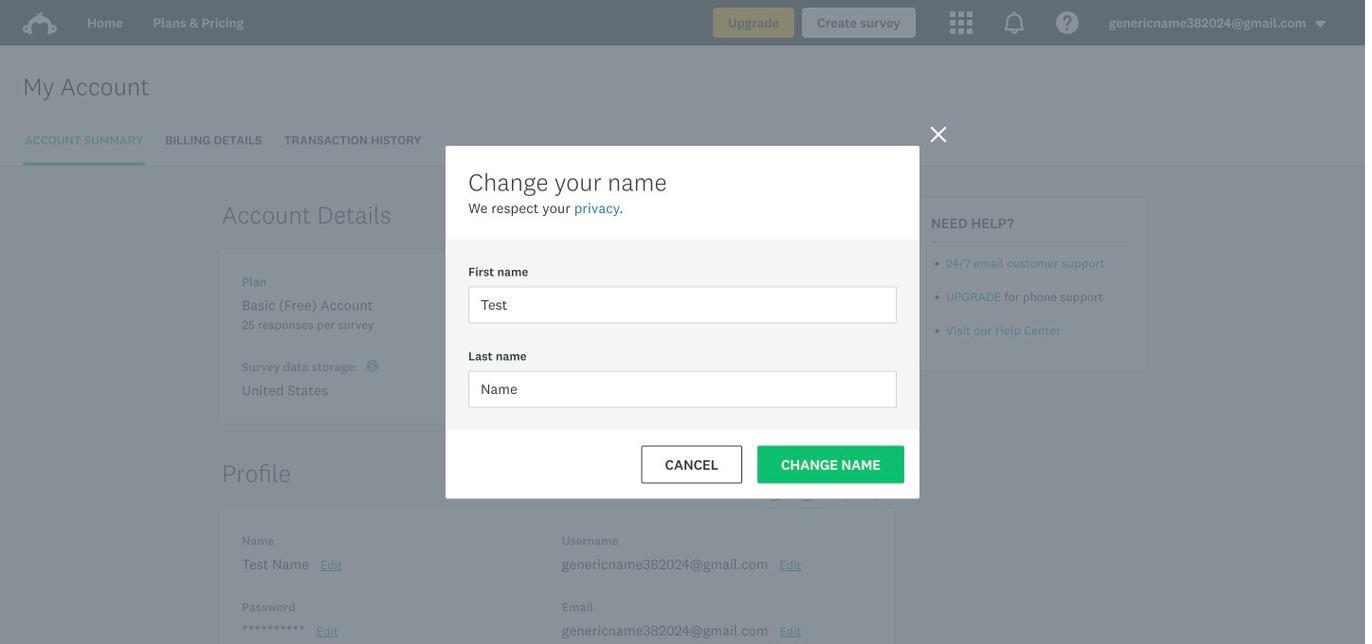 Task type: describe. For each thing, give the bounding box(es) containing it.
2 products icon image from the left
[[1003, 11, 1025, 34]]

surveymonkey logo image
[[23, 11, 57, 35]]



Task type: locate. For each thing, give the bounding box(es) containing it.
0 horizontal spatial products icon image
[[950, 11, 972, 34]]

help icon image
[[1056, 11, 1079, 34]]

products icon image
[[950, 11, 972, 34], [1003, 11, 1025, 34]]

1 products icon image from the left
[[950, 11, 972, 34]]

1 horizontal spatial products icon image
[[1003, 11, 1025, 34]]

None text field
[[468, 287, 897, 324], [468, 371, 897, 408], [468, 287, 897, 324], [468, 371, 897, 408]]



Task type: vqa. For each thing, say whether or not it's contained in the screenshot.
Products Icon
yes



